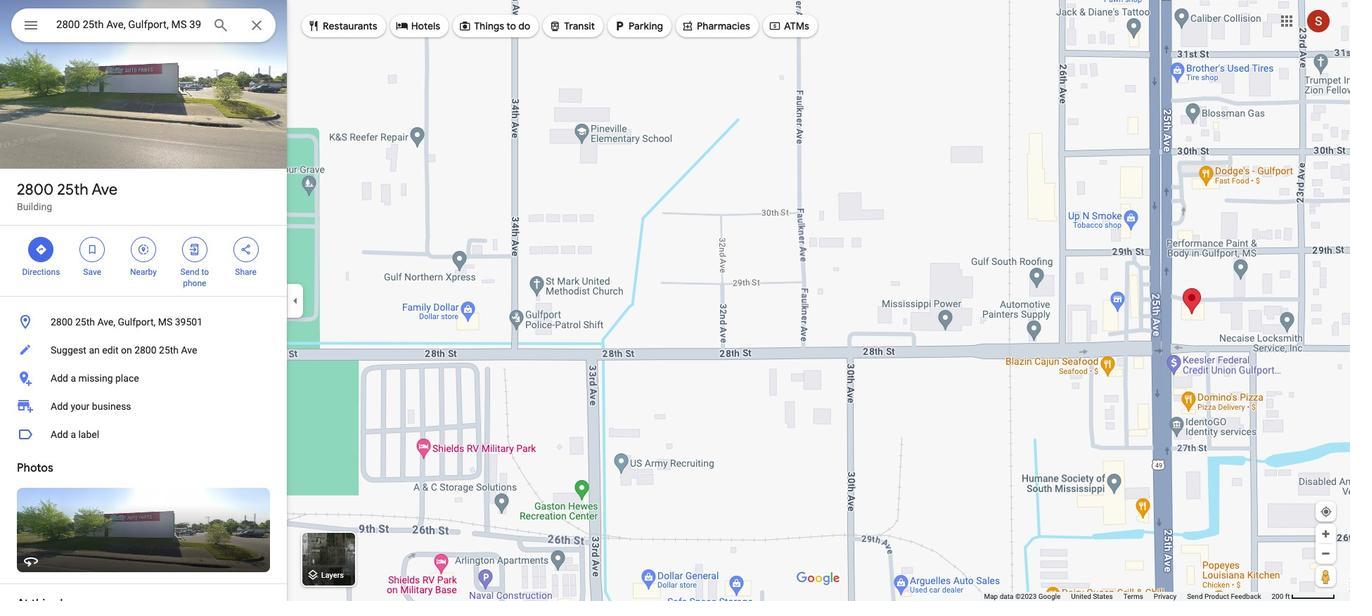 Task type: vqa. For each thing, say whether or not it's contained in the screenshot.


Task type: describe. For each thing, give the bounding box(es) containing it.
add your business
[[51, 401, 131, 412]]

send for send to phone
[[180, 267, 199, 277]]

show your location image
[[1320, 506, 1333, 518]]

on
[[121, 345, 132, 356]]

parking
[[629, 20, 663, 32]]


[[137, 242, 150, 257]]

suggest an edit on 2800 25th ave button
[[0, 336, 287, 364]]

states
[[1093, 593, 1113, 601]]

send for send product feedback
[[1188, 593, 1203, 601]]

 parking
[[614, 18, 663, 34]]

layers
[[321, 571, 344, 581]]

 atms
[[769, 18, 810, 34]]


[[307, 18, 320, 34]]

add a label button
[[0, 421, 287, 449]]

google maps element
[[0, 0, 1351, 601]]

google account: sheryl atherton  
(sheryl.atherton@adept.ai) image
[[1308, 10, 1330, 32]]


[[396, 18, 408, 34]]

 transit
[[549, 18, 595, 34]]

actions for 2800 25th ave region
[[0, 226, 287, 296]]

terms button
[[1124, 592, 1144, 601]]

200 ft
[[1272, 593, 1291, 601]]

2800 25th ave main content
[[0, 0, 287, 601]]


[[188, 242, 201, 257]]

united states button
[[1072, 592, 1113, 601]]

an
[[89, 345, 100, 356]]

2800 25th Ave, Gulfport, MS 39501 field
[[11, 8, 276, 42]]

 search field
[[11, 8, 276, 45]]

a for label
[[71, 429, 76, 440]]

send product feedback
[[1188, 593, 1262, 601]]

pharmacies
[[697, 20, 751, 32]]

 hotels
[[396, 18, 440, 34]]

ms
[[158, 317, 173, 328]]

 button
[[11, 8, 51, 45]]


[[769, 18, 782, 34]]

2 vertical spatial 2800
[[134, 345, 157, 356]]

data
[[1000, 593, 1014, 601]]

map data ©2023 google
[[984, 593, 1061, 601]]


[[459, 18, 471, 34]]

directions
[[22, 267, 60, 277]]

do
[[519, 20, 531, 32]]

privacy button
[[1154, 592, 1177, 601]]

restaurants
[[323, 20, 378, 32]]

building
[[17, 201, 52, 212]]

share
[[235, 267, 257, 277]]

suggest
[[51, 345, 86, 356]]

39501
[[175, 317, 203, 328]]

ave,
[[97, 317, 115, 328]]

to inside send to phone
[[201, 267, 209, 277]]


[[23, 15, 39, 35]]

2800 for ave
[[17, 180, 54, 200]]

send to phone
[[180, 267, 209, 288]]

2 vertical spatial 25th
[[159, 345, 179, 356]]

zoom out image
[[1321, 549, 1332, 559]]

united
[[1072, 593, 1092, 601]]


[[549, 18, 562, 34]]

add a missing place button
[[0, 364, 287, 393]]

google
[[1039, 593, 1061, 601]]

zoom in image
[[1321, 529, 1332, 540]]

map
[[984, 593, 998, 601]]

to inside  things to do
[[507, 20, 516, 32]]

200 ft button
[[1272, 593, 1336, 601]]

200
[[1272, 593, 1284, 601]]

2800 25th ave building
[[17, 180, 118, 212]]

feedback
[[1231, 593, 1262, 601]]



Task type: locate. For each thing, give the bounding box(es) containing it.
a left missing on the bottom left of the page
[[71, 373, 76, 384]]

25th for ave,
[[75, 317, 95, 328]]

footer
[[984, 592, 1272, 601]]

0 vertical spatial add
[[51, 373, 68, 384]]

25th
[[57, 180, 88, 200], [75, 317, 95, 328], [159, 345, 179, 356]]

1 horizontal spatial to
[[507, 20, 516, 32]]

2800 up suggest
[[51, 317, 73, 328]]

1 vertical spatial to
[[201, 267, 209, 277]]

0 vertical spatial send
[[180, 267, 199, 277]]

2800 right on
[[134, 345, 157, 356]]

3 add from the top
[[51, 429, 68, 440]]

 restaurants
[[307, 18, 378, 34]]

add
[[51, 373, 68, 384], [51, 401, 68, 412], [51, 429, 68, 440]]

ave up 
[[92, 180, 118, 200]]

ave
[[92, 180, 118, 200], [181, 345, 197, 356]]

your
[[71, 401, 90, 412]]

25th left ave,
[[75, 317, 95, 328]]

to
[[507, 20, 516, 32], [201, 267, 209, 277]]

2 a from the top
[[71, 429, 76, 440]]

privacy
[[1154, 593, 1177, 601]]

0 vertical spatial 2800
[[17, 180, 54, 200]]


[[86, 242, 99, 257]]

1 a from the top
[[71, 373, 76, 384]]


[[240, 242, 252, 257]]

add for add your business
[[51, 401, 68, 412]]

add down suggest
[[51, 373, 68, 384]]


[[614, 18, 626, 34]]

add inside add your business link
[[51, 401, 68, 412]]

ave down 39501
[[181, 345, 197, 356]]

things
[[474, 20, 504, 32]]

2800 inside 2800 25th ave building
[[17, 180, 54, 200]]

©2023
[[1016, 593, 1037, 601]]

2800 25th ave, gulfport, ms 39501 button
[[0, 308, 287, 336]]

2 vertical spatial add
[[51, 429, 68, 440]]

add for add a label
[[51, 429, 68, 440]]

1 vertical spatial ave
[[181, 345, 197, 356]]

25th for ave
[[57, 180, 88, 200]]

0 vertical spatial a
[[71, 373, 76, 384]]

1 horizontal spatial send
[[1188, 593, 1203, 601]]

2800 for ave,
[[51, 317, 73, 328]]

edit
[[102, 345, 119, 356]]

1 horizontal spatial ave
[[181, 345, 197, 356]]

none field inside 2800 25th ave, gulfport, ms 39501 field
[[56, 16, 201, 33]]

ave inside button
[[181, 345, 197, 356]]

product
[[1205, 593, 1230, 601]]

add a label
[[51, 429, 99, 440]]

 pharmacies
[[682, 18, 751, 34]]

ft
[[1286, 593, 1291, 601]]

send up the phone
[[180, 267, 199, 277]]

add left label
[[51, 429, 68, 440]]

a
[[71, 373, 76, 384], [71, 429, 76, 440]]

show street view coverage image
[[1316, 566, 1337, 587]]

nearby
[[130, 267, 157, 277]]


[[682, 18, 694, 34]]

business
[[92, 401, 131, 412]]

send inside send to phone
[[180, 267, 199, 277]]

add inside 'add a missing place' button
[[51, 373, 68, 384]]

25th inside 2800 25th ave building
[[57, 180, 88, 200]]

photos
[[17, 461, 53, 476]]

send
[[180, 267, 199, 277], [1188, 593, 1203, 601]]

1 vertical spatial 25th
[[75, 317, 95, 328]]

place
[[115, 373, 139, 384]]

gulfport,
[[118, 317, 156, 328]]

missing
[[78, 373, 113, 384]]

2800
[[17, 180, 54, 200], [51, 317, 73, 328], [134, 345, 157, 356]]

1 vertical spatial 2800
[[51, 317, 73, 328]]

send product feedback button
[[1188, 592, 1262, 601]]

0 vertical spatial to
[[507, 20, 516, 32]]

add inside add a label button
[[51, 429, 68, 440]]

to left do
[[507, 20, 516, 32]]

add a missing place
[[51, 373, 139, 384]]

add your business link
[[0, 393, 287, 421]]

save
[[83, 267, 101, 277]]

footer containing map data ©2023 google
[[984, 592, 1272, 601]]

1 vertical spatial send
[[1188, 593, 1203, 601]]

25th down ms
[[159, 345, 179, 356]]

2 add from the top
[[51, 401, 68, 412]]

send left 'product'
[[1188, 593, 1203, 601]]

0 vertical spatial 25th
[[57, 180, 88, 200]]

None field
[[56, 16, 201, 33]]

1 vertical spatial a
[[71, 429, 76, 440]]

1 add from the top
[[51, 373, 68, 384]]


[[35, 242, 47, 257]]

0 vertical spatial ave
[[92, 180, 118, 200]]

label
[[78, 429, 99, 440]]

suggest an edit on 2800 25th ave
[[51, 345, 197, 356]]

collapse side panel image
[[288, 293, 303, 308]]

transit
[[564, 20, 595, 32]]

add for add a missing place
[[51, 373, 68, 384]]

25th up 
[[57, 180, 88, 200]]

hotels
[[411, 20, 440, 32]]

add left the your
[[51, 401, 68, 412]]

a left label
[[71, 429, 76, 440]]

united states
[[1072, 593, 1113, 601]]

1 vertical spatial add
[[51, 401, 68, 412]]

footer inside google maps element
[[984, 592, 1272, 601]]

ave inside 2800 25th ave building
[[92, 180, 118, 200]]

 things to do
[[459, 18, 531, 34]]

to up the phone
[[201, 267, 209, 277]]

0 horizontal spatial ave
[[92, 180, 118, 200]]

phone
[[183, 279, 206, 288]]

send inside button
[[1188, 593, 1203, 601]]

2800 25th ave, gulfport, ms 39501
[[51, 317, 203, 328]]

atms
[[784, 20, 810, 32]]

0 horizontal spatial send
[[180, 267, 199, 277]]

0 horizontal spatial to
[[201, 267, 209, 277]]

2800 up building
[[17, 180, 54, 200]]

terms
[[1124, 593, 1144, 601]]

a for missing
[[71, 373, 76, 384]]



